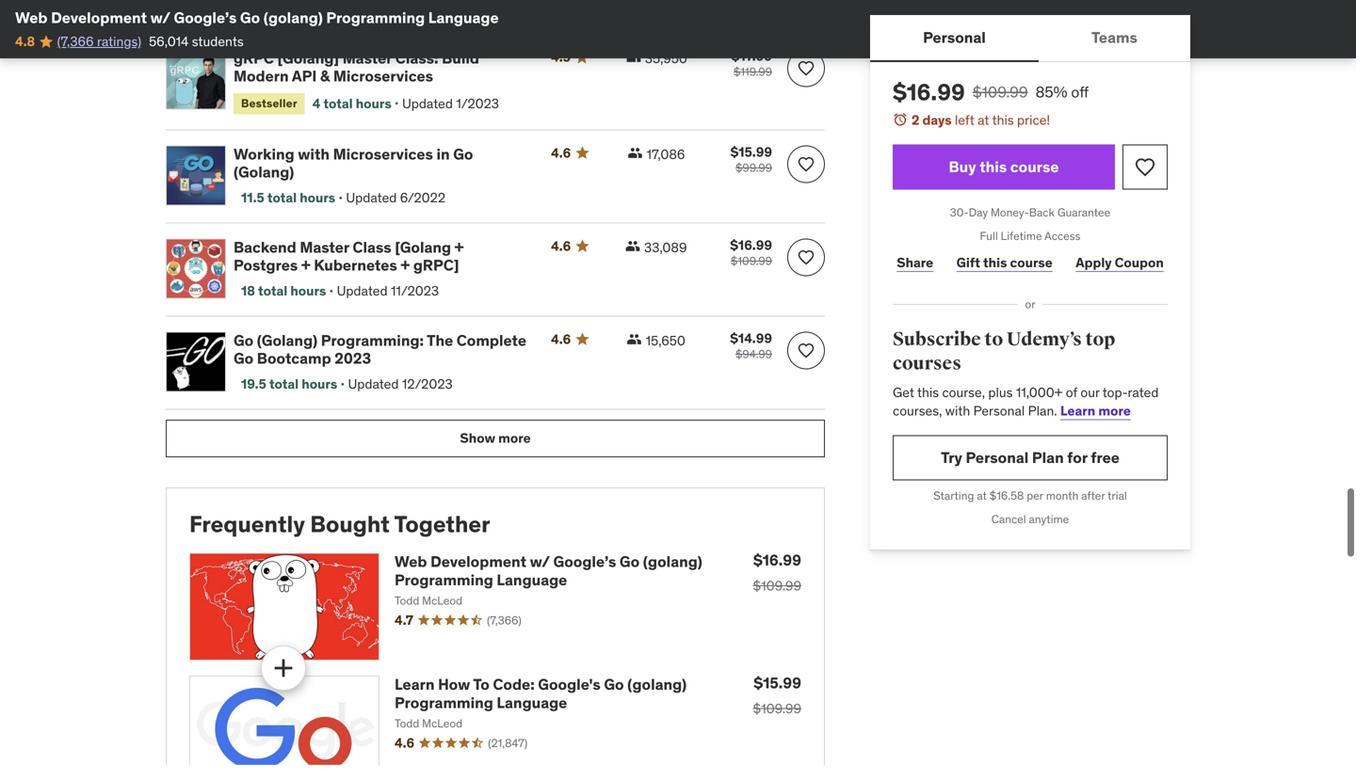 Task type: vqa. For each thing, say whether or not it's contained in the screenshot.


Task type: locate. For each thing, give the bounding box(es) containing it.
30-
[[950, 205, 969, 220]]

starting
[[933, 489, 974, 503]]

backend
[[234, 238, 296, 257]]

(golang)
[[234, 162, 294, 182], [257, 331, 318, 350]]

0 vertical spatial language
[[428, 8, 499, 27]]

xsmall image for complete
[[627, 332, 642, 347]]

1 horizontal spatial more
[[1098, 402, 1131, 419]]

0 horizontal spatial with
[[298, 144, 330, 164]]

web
[[15, 8, 48, 27], [395, 552, 427, 572]]

1 vertical spatial microservices
[[333, 144, 433, 164]]

0 vertical spatial google's
[[174, 8, 237, 27]]

mcleod down 'together'
[[422, 594, 462, 608]]

month
[[1046, 489, 1079, 503]]

google's inside web development w/ google's go (golang) programming language todd mcleod
[[553, 552, 616, 572]]

api
[[292, 67, 317, 86]]

1 vertical spatial (golang)
[[643, 552, 702, 572]]

master
[[343, 49, 392, 68], [300, 238, 349, 257]]

0 vertical spatial mcleod
[[422, 594, 462, 608]]

development inside web development w/ google's go (golang) programming language todd mcleod
[[430, 552, 527, 572]]

backend master class [golang + postgres + kubernetes + grpc]
[[234, 238, 464, 275]]

w/ inside web development w/ google's go (golang) programming language todd mcleod
[[530, 552, 550, 572]]

learn left the how
[[395, 675, 435, 695]]

$109.99 inside the $16.99 $109.99 85% off
[[973, 82, 1028, 102]]

this inside button
[[980, 157, 1007, 177]]

subscribe to udemy's top courses
[[893, 328, 1115, 375]]

microservices up updated 6/2022
[[333, 144, 433, 164]]

xsmall image
[[628, 145, 643, 160]]

share
[[897, 254, 933, 271]]

0 vertical spatial master
[[343, 49, 392, 68]]

off
[[1071, 82, 1089, 102]]

updated down 2023
[[348, 376, 399, 393]]

updated left 10/2023
[[339, 0, 390, 17]]

buy
[[949, 157, 976, 177]]

0 vertical spatial programming
[[326, 8, 425, 27]]

master right &
[[343, 49, 392, 68]]

0 vertical spatial wishlist image
[[797, 59, 816, 78]]

$15.99 $109.99
[[753, 674, 801, 718]]

21847 reviews element
[[488, 736, 528, 752]]

15,650
[[646, 332, 685, 349]]

$119.99
[[734, 65, 772, 79]]

learn inside learn how to code: google's go (golang) programming language todd mcleod
[[395, 675, 435, 695]]

2 vertical spatial wishlist image
[[797, 341, 816, 360]]

$15.99 for $15.99 $109.99
[[754, 674, 801, 693]]

0 vertical spatial todd
[[395, 594, 419, 608]]

anytime
[[1029, 512, 1069, 527]]

course for gift this course
[[1010, 254, 1053, 271]]

wishlist image
[[797, 155, 816, 174], [1134, 156, 1156, 179]]

this inside get this course, plus 11,000+ of our top-rated courses, with personal plan.
[[917, 384, 939, 401]]

+
[[455, 238, 464, 257], [301, 256, 311, 275], [401, 256, 410, 275]]

1 vertical spatial $15.99
[[754, 674, 801, 693]]

programming for web development w/ google's go (golang) programming language
[[326, 8, 425, 27]]

alarm image
[[893, 112, 908, 127]]

1 vertical spatial course
[[1010, 254, 1053, 271]]

updated down working with microservices in go (golang) link
[[346, 189, 397, 206]]

0 vertical spatial more
[[1098, 402, 1131, 419]]

personal down the 'plus'
[[973, 402, 1025, 419]]

(golang) up 11.5
[[234, 162, 294, 182]]

0 horizontal spatial more
[[498, 430, 531, 447]]

programming inside web development w/ google's go (golang) programming language todd mcleod
[[395, 570, 493, 590]]

18 total hours
[[241, 283, 326, 300]]

hours down "working with microservices in go (golang)"
[[300, 189, 335, 206]]

2 wishlist image from the top
[[797, 248, 816, 267]]

4.8
[[15, 33, 35, 50]]

total for (golang)
[[269, 376, 299, 393]]

with down the course, at the bottom
[[945, 402, 970, 419]]

(7,366 ratings)
[[57, 33, 141, 50]]

per
[[1027, 489, 1043, 503]]

$16.99
[[893, 78, 965, 106], [730, 237, 772, 254], [753, 551, 801, 570]]

1 vertical spatial mcleod
[[422, 717, 462, 731]]

go inside learn how to code: google's go (golang) programming language todd mcleod
[[604, 675, 624, 695]]

development for web development w/ google's go (golang) programming language
[[51, 8, 147, 27]]

personal inside get this course, plus 11,000+ of our top-rated courses, with personal plan.
[[973, 402, 1025, 419]]

kubernetes
[[314, 256, 397, 275]]

hours up [golang]
[[292, 0, 328, 17]]

get this course, plus 11,000+ of our top-rated courses, with personal plan.
[[893, 384, 1159, 419]]

course up "back"
[[1010, 157, 1059, 177]]

language inside web development w/ google's go (golang) programming language todd mcleod
[[497, 570, 567, 590]]

more right show
[[498, 430, 531, 447]]

2 mcleod from the top
[[422, 717, 462, 731]]

2023
[[335, 349, 371, 368]]

2 vertical spatial programming
[[395, 693, 493, 713]]

total down bootcamp
[[269, 376, 299, 393]]

0 horizontal spatial development
[[51, 8, 147, 27]]

xsmall image left the 35,950
[[626, 49, 641, 65]]

class
[[353, 238, 391, 257]]

trial
[[1108, 489, 1127, 503]]

1 vertical spatial more
[[498, 430, 531, 447]]

hours down postgres
[[290, 283, 326, 300]]

updated 12/2023
[[348, 376, 453, 393]]

total right 4
[[323, 95, 353, 112]]

wishlist image for microservices
[[797, 59, 816, 78]]

1 vertical spatial learn
[[395, 675, 435, 695]]

updated 6/2022
[[346, 189, 445, 206]]

1 vertical spatial todd
[[395, 717, 419, 731]]

$15.99 inside '$15.99 $109.99'
[[754, 674, 801, 693]]

wishlist image
[[797, 59, 816, 78], [797, 248, 816, 267], [797, 341, 816, 360]]

more down top-
[[1098, 402, 1131, 419]]

1 course from the top
[[1010, 157, 1059, 177]]

mcleod inside learn how to code: google's go (golang) programming language todd mcleod
[[422, 717, 462, 731]]

this right buy in the right top of the page
[[980, 157, 1007, 177]]

language for web development w/ google's go (golang) programming language
[[428, 8, 499, 27]]

1 horizontal spatial w/
[[530, 552, 550, 572]]

$109.99
[[973, 82, 1028, 102], [731, 254, 772, 268], [753, 578, 801, 595], [753, 701, 801, 718]]

for
[[1067, 448, 1088, 467]]

personal
[[923, 28, 986, 47], [973, 402, 1025, 419], [966, 448, 1029, 467]]

language up (7,366)
[[497, 570, 567, 590]]

days
[[922, 112, 952, 129]]

go inside web development w/ google's go (golang) programming language todd mcleod
[[620, 552, 640, 572]]

grpc
[[234, 49, 274, 68]]

or
[[1025, 297, 1035, 312]]

left
[[955, 112, 974, 129]]

programming up grpc [golang] master class: build modern api & microservices link
[[326, 8, 425, 27]]

$15.99
[[730, 143, 772, 160], [754, 674, 801, 693]]

2 horizontal spatial +
[[455, 238, 464, 257]]

wishlist image for +
[[797, 248, 816, 267]]

course down lifetime
[[1010, 254, 1053, 271]]

apply coupon button
[[1072, 244, 1168, 282]]

1 vertical spatial (golang)
[[257, 331, 318, 350]]

0 vertical spatial with
[[298, 144, 330, 164]]

frequently
[[189, 510, 305, 538]]

personal inside the personal button
[[923, 28, 986, 47]]

$17.99 $119.99
[[732, 48, 772, 79]]

personal inside try personal plan for free 'link'
[[966, 448, 1029, 467]]

with inside "working with microservices in go (golang)"
[[298, 144, 330, 164]]

day
[[969, 205, 988, 220]]

1 vertical spatial $16.99
[[730, 237, 772, 254]]

programming down 'together'
[[395, 570, 493, 590]]

0 vertical spatial course
[[1010, 157, 1059, 177]]

4.6 for go (golang) programming: the complete go bootcamp 2023
[[551, 331, 571, 348]]

programming for web development w/ google's go (golang) programming language todd mcleod
[[395, 570, 493, 590]]

2 vertical spatial personal
[[966, 448, 1029, 467]]

learn for how
[[395, 675, 435, 695]]

to
[[984, 328, 1003, 351]]

course
[[1010, 157, 1059, 177], [1010, 254, 1053, 271]]

this
[[992, 112, 1014, 129], [980, 157, 1007, 177], [983, 254, 1007, 271], [917, 384, 939, 401]]

at left "$16.58"
[[977, 489, 987, 503]]

course inside button
[[1010, 157, 1059, 177]]

1 vertical spatial with
[[945, 402, 970, 419]]

language for web development w/ google's go (golang) programming language todd mcleod
[[497, 570, 567, 590]]

show more
[[460, 430, 531, 447]]

0 horizontal spatial google's
[[174, 8, 237, 27]]

at right left
[[978, 112, 989, 129]]

0 vertical spatial (golang)
[[234, 162, 294, 182]]

(golang) inside "working with microservices in go (golang)"
[[234, 162, 294, 182]]

tab list
[[870, 15, 1190, 62]]

1 vertical spatial programming
[[395, 570, 493, 590]]

total right the 18
[[258, 283, 287, 300]]

master left class
[[300, 238, 349, 257]]

todd
[[395, 594, 419, 608], [395, 717, 419, 731]]

1 vertical spatial wishlist image
[[797, 248, 816, 267]]

(golang) up 19.5 total hours
[[257, 331, 318, 350]]

0 horizontal spatial w/
[[150, 8, 170, 27]]

0 vertical spatial $16.99 $109.99
[[730, 237, 772, 268]]

1 wishlist image from the top
[[797, 59, 816, 78]]

total right 11.5
[[267, 189, 297, 206]]

buy this course button
[[893, 145, 1115, 190]]

1 horizontal spatial +
[[401, 256, 410, 275]]

web down 'together'
[[395, 552, 427, 572]]

1 horizontal spatial with
[[945, 402, 970, 419]]

updated down kubernetes
[[337, 283, 388, 300]]

7366 reviews element
[[487, 613, 522, 629]]

1 mcleod from the top
[[422, 594, 462, 608]]

2 vertical spatial (golang)
[[627, 675, 687, 695]]

at inside starting at $16.58 per month after trial cancel anytime
[[977, 489, 987, 503]]

learn down of
[[1060, 402, 1095, 419]]

updated for programming:
[[348, 376, 399, 393]]

0 vertical spatial xsmall image
[[626, 49, 641, 65]]

1 horizontal spatial development
[[430, 552, 527, 572]]

4.7
[[395, 612, 413, 629]]

0 vertical spatial personal
[[923, 28, 986, 47]]

microservices up 4 total hours
[[333, 67, 433, 86]]

more inside "show more" "button"
[[498, 430, 531, 447]]

coupon
[[1115, 254, 1164, 271]]

(golang) inside web development w/ google's go (golang) programming language todd mcleod
[[643, 552, 702, 572]]

0 vertical spatial microservices
[[333, 67, 433, 86]]

web up 4.8 at the left
[[15, 8, 48, 27]]

0 horizontal spatial web
[[15, 8, 48, 27]]

0 vertical spatial w/
[[150, 8, 170, 27]]

+ right [golang
[[455, 238, 464, 257]]

2 todd from the top
[[395, 717, 419, 731]]

1 vertical spatial development
[[430, 552, 527, 572]]

try personal plan for free
[[941, 448, 1120, 467]]

1 todd from the top
[[395, 594, 419, 608]]

0 horizontal spatial learn
[[395, 675, 435, 695]]

1 vertical spatial at
[[977, 489, 987, 503]]

0 vertical spatial development
[[51, 8, 147, 27]]

0 vertical spatial learn
[[1060, 402, 1095, 419]]

(golang) for web development w/ google's go (golang) programming language todd mcleod
[[643, 552, 702, 572]]

2 course from the top
[[1010, 254, 1053, 271]]

+ up 18 total hours
[[301, 256, 311, 275]]

1 vertical spatial language
[[497, 570, 567, 590]]

1 horizontal spatial learn
[[1060, 402, 1095, 419]]

hours down bootcamp
[[302, 376, 337, 393]]

1 horizontal spatial web
[[395, 552, 427, 572]]

4.6
[[551, 144, 571, 161], [551, 238, 571, 255], [551, 331, 571, 348], [395, 735, 415, 752]]

this up courses,
[[917, 384, 939, 401]]

personal button
[[870, 15, 1039, 60]]

0 vertical spatial $16.99
[[893, 78, 965, 106]]

w/
[[150, 8, 170, 27], [530, 552, 550, 572]]

hours for with
[[300, 189, 335, 206]]

web inside web development w/ google's go (golang) programming language todd mcleod
[[395, 552, 427, 572]]

after
[[1081, 489, 1105, 503]]

0 vertical spatial $15.99
[[730, 143, 772, 160]]

1 microservices from the top
[[333, 67, 433, 86]]

learn more
[[1060, 402, 1131, 419]]

[golang
[[395, 238, 451, 257]]

4.6 for backend master class [golang + postgres + kubernetes + grpc]
[[551, 238, 571, 255]]

programming inside learn how to code: google's go (golang) programming language todd mcleod
[[395, 693, 493, 713]]

bestseller
[[241, 96, 297, 111]]

working
[[234, 144, 294, 164]]

2 vertical spatial $16.99
[[753, 551, 801, 570]]

programming
[[326, 8, 425, 27], [395, 570, 493, 590], [395, 693, 493, 713]]

xsmall image left 33,089
[[625, 239, 640, 254]]

2 microservices from the top
[[333, 144, 433, 164]]

go (golang) programming: the complete go bootcamp 2023
[[234, 331, 526, 368]]

language up (21,847) at the bottom left of the page
[[497, 693, 567, 713]]

personal up "$16.58"
[[966, 448, 1029, 467]]

updated 1/2023
[[402, 95, 499, 112]]

programming up (21,847) at the bottom left of the page
[[395, 693, 493, 713]]

mcleod down the how
[[422, 717, 462, 731]]

1 vertical spatial w/
[[530, 552, 550, 572]]

xsmall image left 15,650
[[627, 332, 642, 347]]

29 total hours
[[241, 0, 328, 17]]

language up build
[[428, 8, 499, 27]]

xsmall image for +
[[625, 239, 640, 254]]

2 vertical spatial language
[[497, 693, 567, 713]]

this right gift
[[983, 254, 1007, 271]]

development for web development w/ google's go (golang) programming language todd mcleod
[[430, 552, 527, 572]]

1 vertical spatial personal
[[973, 402, 1025, 419]]

personal up the $16.99 $109.99 85% off
[[923, 28, 986, 47]]

1 horizontal spatial google's
[[553, 552, 616, 572]]

with right working
[[298, 144, 330, 164]]

(7,366)
[[487, 613, 522, 628]]

0 vertical spatial (golang)
[[263, 8, 323, 27]]

$14.99
[[730, 330, 772, 347]]

1 vertical spatial web
[[395, 552, 427, 572]]

0 vertical spatial web
[[15, 8, 48, 27]]

18
[[241, 283, 255, 300]]

this for buy
[[980, 157, 1007, 177]]

development up (7,366 ratings)
[[51, 8, 147, 27]]

grpc]
[[413, 256, 459, 275]]

hours
[[292, 0, 328, 17], [356, 95, 391, 112], [300, 189, 335, 206], [290, 283, 326, 300], [302, 376, 337, 393]]

4.5
[[551, 49, 571, 65]]

our
[[1081, 384, 1100, 401]]

tab list containing personal
[[870, 15, 1190, 62]]

1 vertical spatial xsmall image
[[625, 239, 640, 254]]

1 vertical spatial google's
[[553, 552, 616, 572]]

+ up 11/2023
[[401, 256, 410, 275]]

web development w/ google's go (golang) programming language
[[15, 8, 499, 27]]

12/2023
[[402, 376, 453, 393]]

1 vertical spatial master
[[300, 238, 349, 257]]

xsmall image
[[626, 49, 641, 65], [625, 239, 640, 254], [627, 332, 642, 347]]

development down 'together'
[[430, 552, 527, 572]]

2 vertical spatial xsmall image
[[627, 332, 642, 347]]

together
[[394, 510, 490, 538]]



Task type: describe. For each thing, give the bounding box(es) containing it.
11/2023
[[391, 283, 439, 300]]

10/2023
[[393, 0, 444, 17]]

(golang) for web development w/ google's go (golang) programming language
[[263, 8, 323, 27]]

course,
[[942, 384, 985, 401]]

microservices inside grpc [golang] master class: build modern api & microservices
[[333, 67, 433, 86]]

$15.99 $99.99
[[730, 143, 772, 175]]

courses
[[893, 352, 961, 375]]

this down the $16.99 $109.99 85% off
[[992, 112, 1014, 129]]

total right 29
[[260, 0, 289, 17]]

56,014 students
[[149, 33, 244, 50]]

bought
[[310, 510, 390, 538]]

learn how to code: google's go (golang) programming language todd mcleod
[[395, 675, 687, 731]]

backend master class [golang + postgres + kubernetes + grpc] link
[[234, 238, 528, 275]]

guarantee
[[1057, 205, 1111, 220]]

$16.99 $109.99 85% off
[[893, 78, 1089, 106]]

teams button
[[1039, 15, 1190, 60]]

0 horizontal spatial +
[[301, 256, 311, 275]]

(21,847)
[[488, 736, 528, 751]]

subscribe
[[893, 328, 981, 351]]

30-day money-back guarantee full lifetime access
[[950, 205, 1111, 243]]

0 horizontal spatial wishlist image
[[797, 155, 816, 174]]

show more button
[[166, 420, 825, 457]]

11.5 total hours
[[241, 189, 335, 206]]

updated down class:
[[402, 95, 453, 112]]

1 vertical spatial $16.99 $109.99
[[753, 551, 801, 595]]

web for web development w/ google's go (golang) programming language
[[15, 8, 48, 27]]

teams
[[1091, 28, 1138, 47]]

2
[[912, 112, 920, 129]]

updated 11/2023
[[337, 283, 439, 300]]

19.5 total hours
[[241, 376, 337, 393]]

buy this course
[[949, 157, 1059, 177]]

top-
[[1103, 384, 1128, 401]]

total for with
[[267, 189, 297, 206]]

4
[[312, 95, 321, 112]]

build
[[442, 49, 479, 68]]

35,950
[[645, 50, 687, 67]]

class:
[[395, 49, 438, 68]]

&
[[320, 67, 330, 86]]

$15.99 for $15.99 $99.99
[[730, 143, 772, 160]]

learn more link
[[1060, 402, 1131, 419]]

microservices inside "working with microservices in go (golang)"
[[333, 144, 433, 164]]

$14.99 $94.99
[[730, 330, 772, 361]]

this for get
[[917, 384, 939, 401]]

todd inside web development w/ google's go (golang) programming language todd mcleod
[[395, 594, 419, 608]]

$109.99 inside $16.99 $109.99
[[731, 254, 772, 268]]

more for learn more
[[1098, 402, 1131, 419]]

udemy's
[[1007, 328, 1082, 351]]

apply coupon
[[1076, 254, 1164, 271]]

6/2022
[[400, 189, 445, 206]]

master inside grpc [golang] master class: build modern api & microservices
[[343, 49, 392, 68]]

master inside "backend master class [golang + postgres + kubernetes + grpc]"
[[300, 238, 349, 257]]

xsmall image for build
[[626, 49, 641, 65]]

google's for web development w/ google's go (golang) programming language
[[174, 8, 237, 27]]

google's for web development w/ google's go (golang) programming language todd mcleod
[[553, 552, 616, 572]]

more for show more
[[498, 430, 531, 447]]

back
[[1029, 205, 1055, 220]]

updated for class
[[337, 283, 388, 300]]

$16.99 inside $16.99 $109.99
[[753, 551, 801, 570]]

(golang) inside learn how to code: google's go (golang) programming language todd mcleod
[[627, 675, 687, 695]]

working with microservices in go (golang)
[[234, 144, 473, 182]]

get
[[893, 384, 914, 401]]

4.6 for working with microservices in go (golang)
[[551, 144, 571, 161]]

go inside "working with microservices in go (golang)"
[[453, 144, 473, 164]]

updated 10/2023
[[339, 0, 444, 17]]

plus
[[988, 384, 1013, 401]]

go (golang) programming: the complete go bootcamp 2023 link
[[234, 331, 528, 368]]

$17.99
[[732, 48, 772, 65]]

4 total hours
[[312, 95, 391, 112]]

learn how to code: google's go (golang) programming language link
[[395, 675, 687, 713]]

courses,
[[893, 402, 942, 419]]

56,014
[[149, 33, 189, 50]]

complete
[[457, 331, 526, 350]]

google's
[[538, 675, 601, 695]]

modern
[[234, 67, 289, 86]]

in
[[436, 144, 450, 164]]

hours for master
[[290, 283, 326, 300]]

gift this course link
[[953, 244, 1057, 282]]

mcleod inside web development w/ google's go (golang) programming language todd mcleod
[[422, 594, 462, 608]]

learn for more
[[1060, 402, 1095, 419]]

29
[[241, 0, 257, 17]]

cancel
[[991, 512, 1026, 527]]

plan
[[1032, 448, 1064, 467]]

this for gift
[[983, 254, 1007, 271]]

w/ for web development w/ google's go (golang) programming language
[[150, 8, 170, 27]]

rated
[[1128, 384, 1159, 401]]

course for buy this course
[[1010, 157, 1059, 177]]

(7,366
[[57, 33, 94, 50]]

1 horizontal spatial wishlist image
[[1134, 156, 1156, 179]]

access
[[1045, 229, 1081, 243]]

todd inside learn how to code: google's go (golang) programming language todd mcleod
[[395, 717, 419, 731]]

33,089
[[644, 239, 687, 256]]

try
[[941, 448, 962, 467]]

updated for microservices
[[346, 189, 397, 206]]

$94.99
[[735, 347, 772, 361]]

grpc [golang] master class: build modern api & microservices link
[[234, 49, 528, 86]]

language inside learn how to code: google's go (golang) programming language todd mcleod
[[497, 693, 567, 713]]

web for web development w/ google's go (golang) programming language todd mcleod
[[395, 552, 427, 572]]

postgres
[[234, 256, 298, 275]]

3 wishlist image from the top
[[797, 341, 816, 360]]

total for master
[[258, 283, 287, 300]]

free
[[1091, 448, 1120, 467]]

how
[[438, 675, 470, 695]]

web development w/ google's go (golang) programming language link
[[395, 552, 702, 590]]

grpc [golang] master class: build modern api & microservices
[[234, 49, 479, 86]]

11,000+
[[1016, 384, 1063, 401]]

w/ for web development w/ google's go (golang) programming language todd mcleod
[[530, 552, 550, 572]]

hours down grpc [golang] master class: build modern api & microservices link
[[356, 95, 391, 112]]

hours for (golang)
[[302, 376, 337, 393]]

with inside get this course, plus 11,000+ of our top-rated courses, with personal plan.
[[945, 402, 970, 419]]

price!
[[1017, 112, 1050, 129]]

(golang) inside go (golang) programming: the complete go bootcamp 2023
[[257, 331, 318, 350]]

gift
[[956, 254, 980, 271]]

[golang]
[[277, 49, 339, 68]]

0 vertical spatial at
[[978, 112, 989, 129]]

share button
[[893, 244, 937, 282]]

ratings)
[[97, 33, 141, 50]]

starting at $16.58 per month after trial cancel anytime
[[933, 489, 1127, 527]]

top
[[1085, 328, 1115, 351]]



